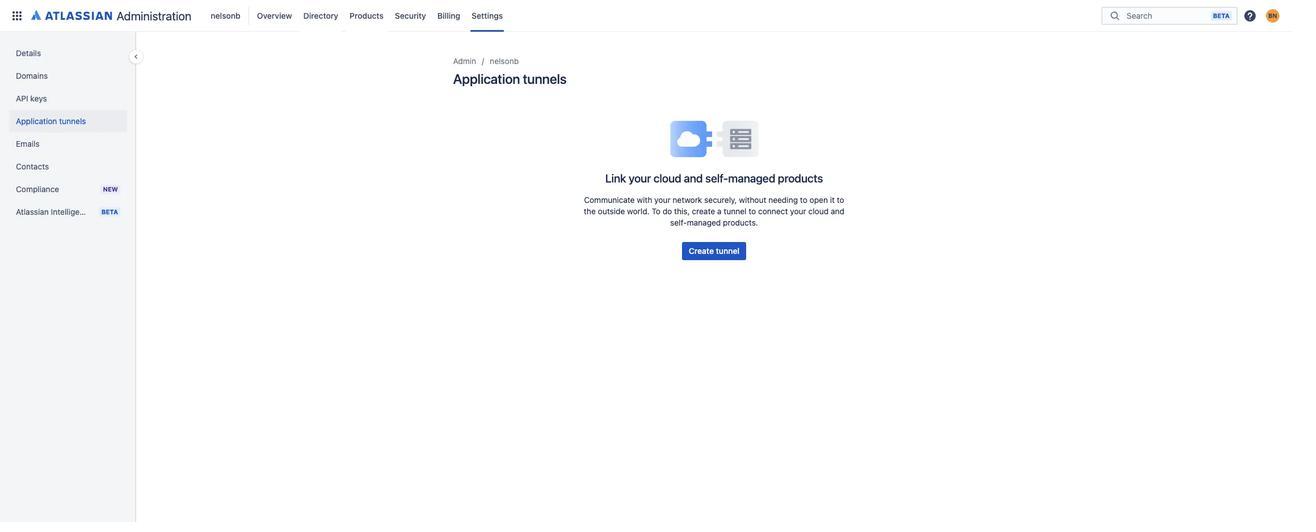 Task type: locate. For each thing, give the bounding box(es) containing it.
0 vertical spatial cloud
[[654, 172, 681, 185]]

atlassian image
[[31, 8, 112, 22], [31, 8, 112, 22]]

to right the it
[[837, 195, 844, 205]]

nelsonb
[[211, 10, 240, 20], [490, 56, 519, 66]]

application down keys
[[16, 116, 57, 126]]

create tunnel
[[689, 246, 739, 256]]

your up with
[[629, 172, 651, 185]]

1 vertical spatial tunnel
[[716, 246, 739, 256]]

details
[[16, 48, 41, 58]]

0 horizontal spatial nelsonb link
[[207, 7, 244, 25]]

tunnel
[[724, 207, 747, 216], [716, 246, 739, 256]]

and up network
[[684, 172, 703, 185]]

1 horizontal spatial managed
[[728, 172, 775, 185]]

world.
[[627, 207, 650, 216]]

to down without
[[749, 207, 756, 216]]

1 horizontal spatial and
[[831, 207, 844, 216]]

self- up securely,
[[705, 172, 728, 185]]

managed up without
[[728, 172, 775, 185]]

and
[[684, 172, 703, 185], [831, 207, 844, 216]]

1 horizontal spatial nelsonb
[[490, 56, 519, 66]]

0 vertical spatial tunnels
[[523, 71, 567, 87]]

atlassian intelligence
[[16, 207, 93, 217]]

administration link
[[27, 7, 196, 25]]

contacts
[[16, 162, 49, 171]]

1 horizontal spatial tunnels
[[523, 71, 567, 87]]

application tunnels
[[453, 71, 567, 87], [16, 116, 86, 126]]

0 vertical spatial application tunnels
[[453, 71, 567, 87]]

security
[[395, 10, 426, 20]]

nelsonb right the admin
[[490, 56, 519, 66]]

create tunnel button
[[682, 242, 746, 260]]

a
[[717, 207, 722, 216]]

cloud down open
[[808, 207, 829, 216]]

connect
[[758, 207, 788, 216]]

link
[[605, 172, 626, 185]]

1 horizontal spatial application tunnels
[[453, 71, 567, 87]]

appswitcher icon image
[[10, 9, 24, 22]]

global navigation element
[[7, 0, 1101, 31]]

nelsonb inside global navigation element
[[211, 10, 240, 20]]

1 vertical spatial nelsonb link
[[490, 54, 519, 68]]

without
[[739, 195, 766, 205]]

to left open
[[800, 195, 807, 205]]

administration banner
[[0, 0, 1292, 32]]

tunnel inside 'button'
[[716, 246, 739, 256]]

managed down create
[[687, 218, 721, 228]]

1 vertical spatial and
[[831, 207, 844, 216]]

2 horizontal spatial your
[[790, 207, 806, 216]]

1 vertical spatial nelsonb
[[490, 56, 519, 66]]

0 vertical spatial nelsonb
[[211, 10, 240, 20]]

account image
[[1266, 9, 1280, 22]]

0 horizontal spatial nelsonb
[[211, 10, 240, 20]]

nelsonb link right admin link
[[490, 54, 519, 68]]

1 vertical spatial cloud
[[808, 207, 829, 216]]

0 horizontal spatial managed
[[687, 218, 721, 228]]

self- down this,
[[670, 218, 687, 228]]

nelsonb link left overview "link" at top
[[207, 7, 244, 25]]

0 horizontal spatial and
[[684, 172, 703, 185]]

1 vertical spatial self-
[[670, 218, 687, 228]]

tunnel up products.
[[724, 207, 747, 216]]

your down needing
[[790, 207, 806, 216]]

this,
[[674, 207, 690, 216]]

the
[[584, 207, 596, 216]]

application
[[453, 71, 520, 87], [16, 116, 57, 126]]

self-
[[705, 172, 728, 185], [670, 218, 687, 228]]

tunnels
[[523, 71, 567, 87], [59, 116, 86, 126]]

1 horizontal spatial cloud
[[808, 207, 829, 216]]

0 horizontal spatial to
[[749, 207, 756, 216]]

0 vertical spatial tunnel
[[724, 207, 747, 216]]

settings link
[[468, 7, 506, 25]]

cloud inside communicate with your network securely, without needing to open it to the outside world. to do this, create a tunnel to connect your cloud and self-managed products.
[[808, 207, 829, 216]]

1 vertical spatial managed
[[687, 218, 721, 228]]

nelsonb for the topmost 'nelsonb' link
[[211, 10, 240, 20]]

0 horizontal spatial your
[[629, 172, 651, 185]]

nelsonb for rightmost 'nelsonb' link
[[490, 56, 519, 66]]

domains link
[[9, 65, 127, 87]]

nelsonb link
[[207, 7, 244, 25], [490, 54, 519, 68]]

new
[[103, 186, 118, 193]]

nelsonb left the overview
[[211, 10, 240, 20]]

0 horizontal spatial self-
[[670, 218, 687, 228]]

api
[[16, 94, 28, 103]]

application tunnels down admin link
[[453, 71, 567, 87]]

and inside communicate with your network securely, without needing to open it to the outside world. to do this, create a tunnel to connect your cloud and self-managed products.
[[831, 207, 844, 216]]

cloud
[[654, 172, 681, 185], [808, 207, 829, 216]]

0 vertical spatial application
[[453, 71, 520, 87]]

cloud up network
[[654, 172, 681, 185]]

with
[[637, 195, 652, 205]]

communicate
[[584, 195, 635, 205]]

application tunnels down keys
[[16, 116, 86, 126]]

0 vertical spatial nelsonb link
[[207, 7, 244, 25]]

communicate with your network securely, without needing to open it to the outside world. to do this, create a tunnel to connect your cloud and self-managed products.
[[584, 195, 844, 228]]

create
[[692, 207, 715, 216]]

search icon image
[[1108, 10, 1122, 21]]

help icon image
[[1243, 9, 1257, 22]]

your
[[629, 172, 651, 185], [654, 195, 671, 205], [790, 207, 806, 216]]

settings
[[472, 10, 503, 20]]

open
[[810, 195, 828, 205]]

1 vertical spatial application tunnels
[[16, 116, 86, 126]]

intelligence
[[51, 207, 93, 217]]

directory
[[303, 10, 338, 20]]

tunnel right 'create'
[[716, 246, 739, 256]]

0 vertical spatial self-
[[705, 172, 728, 185]]

1 horizontal spatial your
[[654, 195, 671, 205]]

1 horizontal spatial self-
[[705, 172, 728, 185]]

2 horizontal spatial to
[[837, 195, 844, 205]]

Search field
[[1123, 5, 1211, 26]]

security link
[[391, 7, 429, 25]]

application down admin link
[[453, 71, 520, 87]]

managed
[[728, 172, 775, 185], [687, 218, 721, 228]]

and down the it
[[831, 207, 844, 216]]

0 horizontal spatial application
[[16, 116, 57, 126]]

0 horizontal spatial tunnels
[[59, 116, 86, 126]]

products
[[778, 172, 823, 185]]

application tunnels link
[[9, 110, 127, 133]]

emails
[[16, 139, 40, 149]]

to
[[800, 195, 807, 205], [837, 195, 844, 205], [749, 207, 756, 216]]

self- inside communicate with your network securely, without needing to open it to the outside world. to do this, create a tunnel to connect your cloud and self-managed products.
[[670, 218, 687, 228]]

billing link
[[434, 7, 464, 25]]

your up do
[[654, 195, 671, 205]]

1 vertical spatial your
[[654, 195, 671, 205]]

to
[[652, 207, 660, 216]]

contacts link
[[9, 155, 127, 178]]



Task type: describe. For each thing, give the bounding box(es) containing it.
1 vertical spatial tunnels
[[59, 116, 86, 126]]

it
[[830, 195, 835, 205]]

1 horizontal spatial to
[[800, 195, 807, 205]]

domains
[[16, 71, 48, 81]]

1 horizontal spatial application
[[453, 71, 520, 87]]

beta
[[101, 208, 118, 216]]

do
[[663, 207, 672, 216]]

1 horizontal spatial nelsonb link
[[490, 54, 519, 68]]

administration
[[117, 9, 191, 22]]

securely,
[[704, 195, 737, 205]]

0 vertical spatial your
[[629, 172, 651, 185]]

1 vertical spatial application
[[16, 116, 57, 126]]

compliance
[[16, 184, 59, 194]]

0 vertical spatial managed
[[728, 172, 775, 185]]

api keys link
[[9, 87, 127, 110]]

details link
[[9, 42, 127, 65]]

admin
[[453, 56, 476, 66]]

2 vertical spatial your
[[790, 207, 806, 216]]

overview
[[257, 10, 292, 20]]

atlassian
[[16, 207, 49, 217]]

0 horizontal spatial application tunnels
[[16, 116, 86, 126]]

products
[[350, 10, 384, 20]]

0 vertical spatial and
[[684, 172, 703, 185]]

keys
[[30, 94, 47, 103]]

outside
[[598, 207, 625, 216]]

directory link
[[300, 7, 342, 25]]

managed inside communicate with your network securely, without needing to open it to the outside world. to do this, create a tunnel to connect your cloud and self-managed products.
[[687, 218, 721, 228]]

tunnel inside communicate with your network securely, without needing to open it to the outside world. to do this, create a tunnel to connect your cloud and self-managed products.
[[724, 207, 747, 216]]

api keys
[[16, 94, 47, 103]]

admin link
[[453, 54, 476, 68]]

products link
[[346, 7, 387, 25]]

create
[[689, 246, 714, 256]]

beta
[[1213, 12, 1230, 19]]

billing
[[437, 10, 460, 20]]

network
[[673, 195, 702, 205]]

needing
[[768, 195, 798, 205]]

products.
[[723, 218, 758, 228]]

emails link
[[9, 133, 127, 155]]

overview link
[[254, 7, 295, 25]]

0 horizontal spatial cloud
[[654, 172, 681, 185]]

link your cloud and self-managed products
[[605, 172, 823, 185]]



Task type: vqa. For each thing, say whether or not it's contained in the screenshot.
2 products on the bottom right of the page
no



